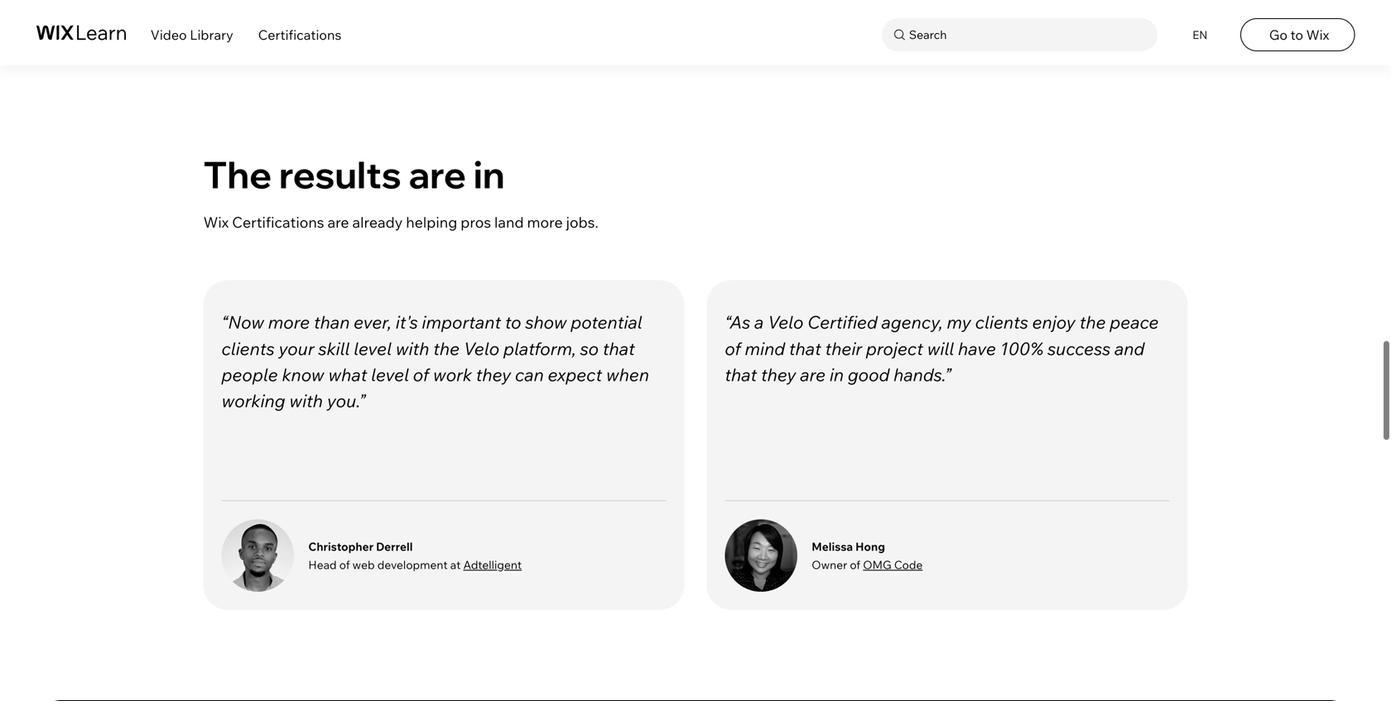 Task type: locate. For each thing, give the bounding box(es) containing it.
1 vertical spatial with
[[289, 390, 323, 412]]

1 vertical spatial wix
[[203, 213, 229, 232]]

are
[[409, 151, 466, 198], [328, 213, 349, 232], [800, 364, 826, 386]]

melissa
[[812, 540, 853, 554]]

certified
[[808, 311, 878, 334]]

0 vertical spatial are
[[409, 151, 466, 198]]

2 they from the left
[[761, 364, 797, 386]]

they
[[476, 364, 511, 386], [761, 364, 797, 386]]

1 vertical spatial are
[[328, 213, 349, 232]]

clients
[[976, 311, 1029, 334], [222, 337, 275, 360]]

with down know
[[289, 390, 323, 412]]

velo inside ""as a velo certified agency, my clients enjoy the peace of mind that their project will have 100% success and that they are in good hands.""
[[768, 311, 804, 334]]

1 horizontal spatial that
[[725, 364, 757, 386]]

show
[[526, 311, 567, 334]]

skill
[[318, 337, 350, 360]]

melissa hong owner of omg code
[[812, 540, 923, 572]]

head
[[309, 558, 337, 572]]

100%
[[1000, 337, 1044, 360]]

level down the ever,
[[354, 337, 392, 360]]

velo
[[768, 311, 804, 334], [464, 337, 500, 360]]

they inside ""as a velo certified agency, my clients enjoy the peace of mind that their project will have 100% success and that they are in good hands.""
[[761, 364, 797, 386]]

1 horizontal spatial velo
[[768, 311, 804, 334]]

will
[[928, 337, 955, 360]]

1 they from the left
[[476, 364, 511, 386]]

that
[[603, 337, 635, 360], [789, 337, 822, 360], [725, 364, 757, 386]]

in up pros
[[474, 151, 505, 198]]

1 horizontal spatial they
[[761, 364, 797, 386]]

wix
[[1307, 26, 1330, 43], [203, 213, 229, 232]]

wix down the
[[203, 213, 229, 232]]

they down the mind
[[761, 364, 797, 386]]

video library link
[[151, 26, 233, 43]]

you."
[[327, 390, 366, 412]]

1 horizontal spatial wix
[[1307, 26, 1330, 43]]

go to wix
[[1270, 26, 1330, 43]]

jobs.
[[566, 213, 599, 232]]

0 horizontal spatial clients
[[222, 337, 275, 360]]

to right go
[[1291, 26, 1304, 43]]

level right what
[[371, 364, 409, 386]]

video
[[151, 26, 187, 43]]

2 vertical spatial are
[[800, 364, 826, 386]]

1 horizontal spatial clients
[[976, 311, 1029, 334]]

1 horizontal spatial in
[[830, 364, 844, 386]]

menu bar containing video library
[[0, 0, 1392, 65]]

en button
[[1183, 18, 1216, 51]]

are up helping
[[409, 151, 466, 198]]

already
[[353, 213, 403, 232]]

0 vertical spatial to
[[1291, 26, 1304, 43]]

a
[[755, 311, 764, 334]]

1 horizontal spatial more
[[527, 213, 563, 232]]

of down 'christopher'
[[339, 558, 350, 572]]

0 horizontal spatial are
[[328, 213, 349, 232]]

in
[[474, 151, 505, 198], [830, 364, 844, 386]]

have
[[958, 337, 997, 360]]

wix right go
[[1307, 26, 1330, 43]]

0 vertical spatial the
[[1080, 311, 1106, 334]]

0 horizontal spatial to
[[505, 311, 522, 334]]

christopher derrell head of web development at adtelligent
[[309, 540, 522, 572]]

expect
[[548, 364, 602, 386]]

0 horizontal spatial wix
[[203, 213, 229, 232]]

certifications link
[[258, 26, 342, 43]]

0 horizontal spatial they
[[476, 364, 511, 386]]

0 horizontal spatial the
[[433, 337, 460, 360]]

0 vertical spatial wix
[[1307, 26, 1330, 43]]

more inside "now more than ever, it's important to show potential clients your skill level with the velo platform, so that people know what level of work they can expect when working with you."
[[268, 311, 310, 334]]

the
[[1080, 311, 1106, 334], [433, 337, 460, 360]]

agency,
[[882, 311, 943, 334]]

1 vertical spatial velo
[[464, 337, 500, 360]]

1 horizontal spatial with
[[396, 337, 429, 360]]

the up success
[[1080, 311, 1106, 334]]

1 horizontal spatial are
[[409, 151, 466, 198]]

more
[[527, 213, 563, 232], [268, 311, 310, 334]]

adtelligent
[[463, 558, 522, 572]]

1 vertical spatial the
[[433, 337, 460, 360]]

that left the their
[[789, 337, 822, 360]]

mind
[[745, 337, 785, 360]]

level
[[354, 337, 392, 360], [371, 364, 409, 386]]

wix certifications are already helping pros land more jobs.
[[203, 213, 599, 232]]

to left show
[[505, 311, 522, 334]]

potential
[[571, 311, 643, 334]]

the up work at bottom
[[433, 337, 460, 360]]

project
[[866, 337, 924, 360]]

0 horizontal spatial with
[[289, 390, 323, 412]]

go
[[1270, 26, 1288, 43]]

with down the it's
[[396, 337, 429, 360]]

0 horizontal spatial velo
[[464, 337, 500, 360]]

1 horizontal spatial to
[[1291, 26, 1304, 43]]

go to wix link
[[1241, 18, 1356, 51]]

of inside melissa hong owner of omg code
[[850, 558, 861, 572]]

are left already
[[328, 213, 349, 232]]

video library
[[151, 26, 233, 43]]

clients up people
[[222, 337, 275, 360]]

of
[[725, 337, 741, 360], [413, 364, 429, 386], [339, 558, 350, 572], [850, 558, 861, 572]]

1 vertical spatial clients
[[222, 337, 275, 360]]

to inside "now more than ever, it's important to show potential clients your skill level with the velo platform, so that people know what level of work they can expect when working with you."
[[505, 311, 522, 334]]

that down the mind
[[725, 364, 757, 386]]

1 vertical spatial more
[[268, 311, 310, 334]]

0 horizontal spatial that
[[603, 337, 635, 360]]

2 horizontal spatial are
[[800, 364, 826, 386]]

of down "as
[[725, 337, 741, 360]]

of left work at bottom
[[413, 364, 429, 386]]

velo right a
[[768, 311, 804, 334]]

1 horizontal spatial the
[[1080, 311, 1106, 334]]

in down the their
[[830, 364, 844, 386]]

they left can
[[476, 364, 511, 386]]

development
[[378, 558, 448, 572]]

of inside ""as a velo certified agency, my clients enjoy the peace of mind that their project will have 100% success and that they are in good hands.""
[[725, 337, 741, 360]]

code
[[895, 558, 923, 572]]

with
[[396, 337, 429, 360], [289, 390, 323, 412]]

helping
[[406, 213, 458, 232]]

clients up 100%
[[976, 311, 1029, 334]]

0 vertical spatial clients
[[976, 311, 1029, 334]]

certifications
[[258, 26, 342, 43], [232, 213, 324, 232]]

people
[[222, 364, 278, 386]]

their
[[826, 337, 863, 360]]

of left omg
[[850, 558, 861, 572]]

work
[[433, 364, 472, 386]]

are down the their
[[800, 364, 826, 386]]

menu bar
[[0, 0, 1392, 65]]

more right land
[[527, 213, 563, 232]]

the
[[203, 151, 272, 198]]

platform,
[[504, 337, 576, 360]]

0 vertical spatial in
[[474, 151, 505, 198]]

more up your
[[268, 311, 310, 334]]

0 vertical spatial with
[[396, 337, 429, 360]]

0 horizontal spatial more
[[268, 311, 310, 334]]

that up when
[[603, 337, 635, 360]]

velo down important
[[464, 337, 500, 360]]

1 vertical spatial to
[[505, 311, 522, 334]]

0 vertical spatial velo
[[768, 311, 804, 334]]

your
[[279, 337, 315, 360]]

than
[[314, 311, 350, 334]]

the results are in
[[203, 151, 505, 198]]

good
[[848, 364, 890, 386]]

1 vertical spatial certifications
[[232, 213, 324, 232]]

to
[[1291, 26, 1304, 43], [505, 311, 522, 334]]

web
[[353, 558, 375, 572]]

en
[[1193, 28, 1208, 42]]

1 vertical spatial in
[[830, 364, 844, 386]]



Task type: describe. For each thing, give the bounding box(es) containing it.
at
[[450, 558, 461, 572]]

are for in
[[409, 151, 466, 198]]

0 vertical spatial level
[[354, 337, 392, 360]]

of inside christopher derrell head of web development at adtelligent
[[339, 558, 350, 572]]

clients inside "now more than ever, it's important to show potential clients your skill level with the velo platform, so that people know what level of work they can expect when working with you."
[[222, 337, 275, 360]]

owner
[[812, 558, 848, 572]]

0 vertical spatial more
[[527, 213, 563, 232]]

Search text field
[[905, 24, 1154, 45]]

results
[[279, 151, 402, 198]]

headshot of christopher derrell head of web development at atelligent image
[[222, 520, 294, 592]]

important
[[422, 311, 501, 334]]

omg code link
[[863, 558, 923, 572]]

are inside ""as a velo certified agency, my clients enjoy the peace of mind that their project will have 100% success and that they are in good hands.""
[[800, 364, 826, 386]]

what
[[328, 364, 367, 386]]

my
[[947, 311, 972, 334]]

peace
[[1110, 311, 1159, 334]]

velo inside "now more than ever, it's important to show potential clients your skill level with the velo platform, so that people know what level of work they can expect when working with you."
[[464, 337, 500, 360]]

they inside "now more than ever, it's important to show potential clients your skill level with the velo platform, so that people know what level of work they can expect when working with you."
[[476, 364, 511, 386]]

clients inside ""as a velo certified agency, my clients enjoy the peace of mind that their project will have 100% success and that they are in good hands.""
[[976, 311, 1029, 334]]

christopher
[[309, 540, 374, 554]]

ever,
[[354, 311, 392, 334]]

success
[[1048, 337, 1111, 360]]

2 horizontal spatial that
[[789, 337, 822, 360]]

can
[[515, 364, 544, 386]]

are for already
[[328, 213, 349, 232]]

pros
[[461, 213, 491, 232]]

library
[[190, 26, 233, 43]]

the inside "now more than ever, it's important to show potential clients your skill level with the velo platform, so that people know what level of work they can expect when working with you."
[[433, 337, 460, 360]]

0 horizontal spatial in
[[474, 151, 505, 198]]

in inside ""as a velo certified agency, my clients enjoy the peace of mind that their project will have 100% success and that they are in good hands.""
[[830, 364, 844, 386]]

land
[[495, 213, 524, 232]]

1 vertical spatial level
[[371, 364, 409, 386]]

headshot of melissa hong owner of omg code image
[[725, 520, 798, 592]]

"as a velo certified agency, my clients enjoy the peace of mind that their project will have 100% success and that they are in good hands."
[[725, 311, 1159, 386]]

hong
[[856, 540, 886, 554]]

"as
[[725, 311, 751, 334]]

"now
[[222, 311, 264, 334]]

hands."
[[894, 364, 952, 386]]

"now more than ever, it's important to show potential clients your skill level with the velo platform, so that people know what level of work they can expect when working with you."
[[222, 311, 650, 412]]

it's
[[396, 311, 418, 334]]

and
[[1115, 337, 1145, 360]]

when
[[606, 364, 650, 386]]

0 vertical spatial certifications
[[258, 26, 342, 43]]

working
[[222, 390, 285, 412]]

so
[[580, 337, 599, 360]]

the inside ""as a velo certified agency, my clients enjoy the peace of mind that their project will have 100% success and that they are in good hands.""
[[1080, 311, 1106, 334]]

that inside "now more than ever, it's important to show potential clients your skill level with the velo platform, so that people know what level of work they can expect when working with you."
[[603, 337, 635, 360]]

know
[[282, 364, 324, 386]]

of inside "now more than ever, it's important to show potential clients your skill level with the velo platform, so that people know what level of work they can expect when working with you."
[[413, 364, 429, 386]]

omg
[[863, 558, 892, 572]]

derrell
[[376, 540, 413, 554]]

enjoy
[[1033, 311, 1076, 334]]



Task type: vqa. For each thing, say whether or not it's contained in the screenshot.
more in THE "NOW MORE THAN EVER, IT'S IMPORTANT TO SHOW POTENTIAL CLIENTS YOUR SKILL LEVEL WITH THE VELO PLATFORM, SO THAT PEOPLE KNOW WHAT LEVEL OF WORK THEY CAN EXPECT WHEN WORKING WITH YOU."
yes



